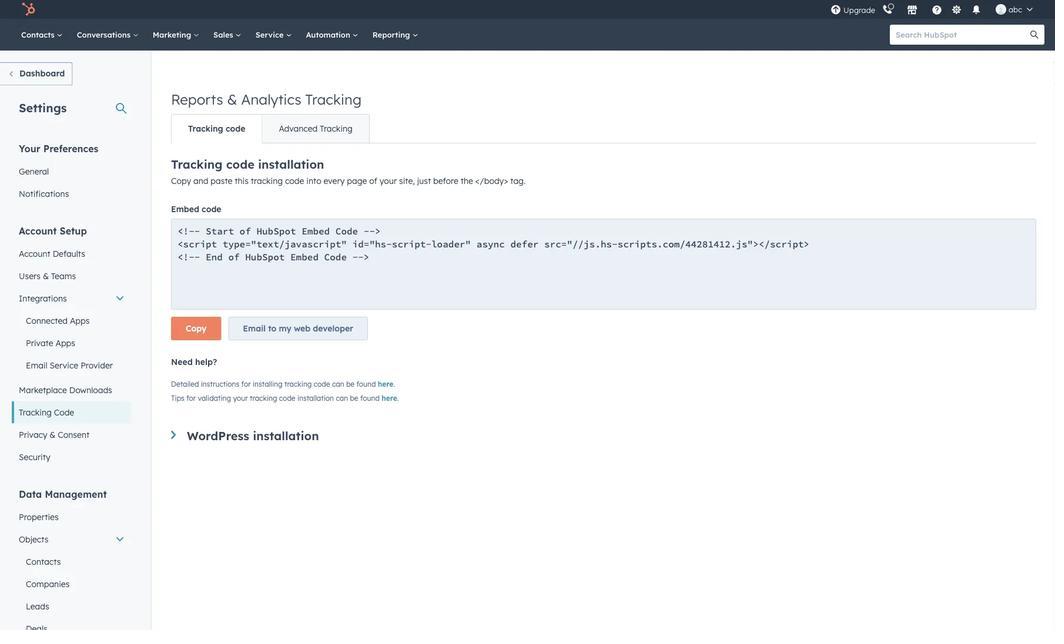 Task type: vqa. For each thing, say whether or not it's contained in the screenshot.
CREATE
no



Task type: locate. For each thing, give the bounding box(es) containing it.
abc button
[[989, 0, 1040, 19]]

contacts link
[[14, 19, 70, 51], [12, 551, 132, 573]]

account inside 'link'
[[19, 248, 50, 259]]

for right tips
[[187, 394, 196, 403]]

copy up need help?
[[186, 323, 207, 334]]

calling icon image
[[883, 5, 893, 15]]

0 vertical spatial installation
[[258, 157, 324, 172]]

0 vertical spatial email
[[243, 323, 266, 334]]

1 vertical spatial copy
[[186, 323, 207, 334]]

1 horizontal spatial &
[[50, 430, 56, 440]]

tracking up and
[[171, 157, 223, 172]]

code right embed
[[202, 204, 221, 214]]

1 vertical spatial contacts
[[26, 557, 61, 567]]

tracking inside tracking code link
[[19, 407, 52, 418]]

0 horizontal spatial service
[[50, 360, 78, 371]]

code
[[226, 124, 245, 134], [226, 157, 255, 172], [285, 176, 304, 186], [202, 204, 221, 214], [314, 380, 330, 388], [279, 394, 296, 403]]

1 horizontal spatial .
[[397, 394, 399, 403]]

tracking right installing
[[285, 380, 312, 388]]

your
[[380, 176, 397, 186], [233, 394, 248, 403]]

reports
[[171, 91, 223, 108]]

contacts
[[21, 30, 57, 39], [26, 557, 61, 567]]

installation
[[258, 157, 324, 172], [298, 394, 334, 403], [253, 428, 319, 443]]

0 horizontal spatial your
[[233, 394, 248, 403]]

teams
[[51, 271, 76, 281]]

tracking inside tracking code installation copy and paste this tracking code into every page of your site, just before the </body> tag.
[[171, 157, 223, 172]]

0 vertical spatial here
[[378, 380, 394, 388]]

tracking up privacy
[[19, 407, 52, 418]]

settings image
[[952, 5, 963, 16]]

contacts link for the companies link
[[12, 551, 132, 573]]

email for email service provider
[[26, 360, 47, 371]]

1 vertical spatial &
[[43, 271, 49, 281]]

1 horizontal spatial for
[[241, 380, 251, 388]]

tracking right "this"
[[251, 176, 283, 186]]

0 vertical spatial copy
[[171, 176, 191, 186]]

detailed instructions for installing tracking code can be found here . tips for validating your tracking code installation can be found here .
[[171, 380, 399, 403]]

leads
[[26, 601, 49, 612]]

1 vertical spatial email
[[26, 360, 47, 371]]

service
[[256, 30, 286, 39], [50, 360, 78, 371]]

users & teams link
[[12, 265, 132, 287]]

apps down integrations button
[[70, 316, 90, 326]]

account
[[19, 225, 57, 237], [19, 248, 50, 259]]

conversations
[[77, 30, 133, 39]]

&
[[227, 91, 237, 108], [43, 271, 49, 281], [50, 430, 56, 440]]

general
[[19, 166, 49, 176]]

companies link
[[12, 573, 132, 596]]

1 vertical spatial contacts link
[[12, 551, 132, 573]]

service inside account setup element
[[50, 360, 78, 371]]

apps up email service provider
[[56, 338, 75, 348]]

validating
[[198, 394, 231, 403]]

help?
[[195, 357, 217, 367]]

& right users
[[43, 271, 49, 281]]

here link for tips for validating your tracking code installation can be found
[[382, 394, 397, 403]]

need help?
[[171, 357, 217, 367]]

0 vertical spatial service
[[256, 30, 286, 39]]

tracking right advanced
[[320, 124, 353, 134]]

account up the account defaults
[[19, 225, 57, 237]]

1 vertical spatial service
[[50, 360, 78, 371]]

2 account from the top
[[19, 248, 50, 259]]

0 vertical spatial here link
[[378, 380, 394, 388]]

tracking inside tracking code link
[[188, 124, 223, 134]]

integrations button
[[12, 287, 132, 310]]

tracking inside advanced tracking link
[[320, 124, 353, 134]]

1 vertical spatial for
[[187, 394, 196, 403]]

tracking
[[305, 91, 362, 108], [188, 124, 223, 134], [320, 124, 353, 134], [171, 157, 223, 172], [19, 407, 52, 418]]

help image
[[932, 5, 943, 16]]

2 vertical spatial tracking
[[250, 394, 277, 403]]

& up tracking code
[[227, 91, 237, 108]]

marketing link
[[146, 19, 206, 51]]

account for account setup
[[19, 225, 57, 237]]

here link
[[378, 380, 394, 388], [382, 394, 397, 403]]

1 vertical spatial here link
[[382, 394, 397, 403]]

contacts link up companies
[[12, 551, 132, 573]]

navigation containing tracking code
[[171, 114, 370, 144]]

calling icon button
[[878, 2, 898, 17]]

private
[[26, 338, 53, 348]]

users
[[19, 271, 41, 281]]

apps for private apps
[[56, 338, 75, 348]]

& for teams
[[43, 271, 49, 281]]

sales
[[214, 30, 236, 39]]

management
[[45, 488, 107, 500]]

menu containing abc
[[830, 0, 1042, 19]]

0 vertical spatial .
[[394, 380, 395, 388]]

data management element
[[12, 488, 132, 631]]

wordpress installation button
[[171, 428, 1037, 443]]

copy left and
[[171, 176, 191, 186]]

automation link
[[299, 19, 366, 51]]

dashboard link
[[0, 62, 73, 86]]

tracking for tracking code
[[188, 124, 223, 134]]

2 vertical spatial installation
[[253, 428, 319, 443]]

apps inside 'link'
[[70, 316, 90, 326]]

objects
[[19, 534, 48, 545]]

here
[[378, 380, 394, 388], [382, 394, 397, 403]]

dashboard
[[19, 68, 65, 79]]

1 vertical spatial installation
[[298, 394, 334, 403]]

leads link
[[12, 596, 132, 618]]

contacts down hubspot link
[[21, 30, 57, 39]]

0 horizontal spatial email
[[26, 360, 47, 371]]

tracking down installing
[[250, 394, 277, 403]]

installing
[[253, 380, 283, 388]]

gary orlando image
[[996, 4, 1007, 15]]

1 vertical spatial apps
[[56, 338, 75, 348]]

0 vertical spatial contacts
[[21, 30, 57, 39]]

1 vertical spatial can
[[336, 394, 348, 403]]

the
[[461, 176, 473, 186]]

1 vertical spatial account
[[19, 248, 50, 259]]

site,
[[399, 176, 415, 186]]

marketing
[[153, 30, 194, 39]]

code left into
[[285, 176, 304, 186]]

tracking down reports
[[188, 124, 223, 134]]

0 vertical spatial contacts link
[[14, 19, 70, 51]]

.
[[394, 380, 395, 388], [397, 394, 399, 403]]

paste
[[211, 176, 233, 186]]

for
[[241, 380, 251, 388], [187, 394, 196, 403]]

contacts up companies
[[26, 557, 61, 567]]

users & teams
[[19, 271, 76, 281]]

security
[[19, 452, 50, 462]]

0 vertical spatial apps
[[70, 316, 90, 326]]

1 vertical spatial your
[[233, 394, 248, 403]]

0 horizontal spatial .
[[394, 380, 395, 388]]

0 vertical spatial for
[[241, 380, 251, 388]]

1 vertical spatial .
[[397, 394, 399, 403]]

embed code
[[171, 204, 221, 214]]

& inside "link"
[[50, 430, 56, 440]]

marketplace downloads link
[[12, 379, 132, 401]]

properties link
[[12, 506, 132, 528]]

0 horizontal spatial &
[[43, 271, 49, 281]]

contacts link down hubspot link
[[14, 19, 70, 51]]

email down private
[[26, 360, 47, 371]]

email
[[243, 323, 266, 334], [26, 360, 47, 371]]

downloads
[[69, 385, 112, 395]]

email inside account setup element
[[26, 360, 47, 371]]

defaults
[[53, 248, 85, 259]]

for left installing
[[241, 380, 251, 388]]

1 horizontal spatial your
[[380, 176, 397, 186]]

0 vertical spatial account
[[19, 225, 57, 237]]

hubspot image
[[21, 2, 35, 16]]

navigation
[[171, 114, 370, 144]]

service down private apps link on the left of page
[[50, 360, 78, 371]]

account for account defaults
[[19, 248, 50, 259]]

& right privacy
[[50, 430, 56, 440]]

installation inside detailed instructions for installing tracking code can be found here . tips for validating your tracking code installation can be found here .
[[298, 394, 334, 403]]

code inside navigation
[[226, 124, 245, 134]]

email inside button
[[243, 323, 266, 334]]

email for email to my web developer
[[243, 323, 266, 334]]

copy inside copy button
[[186, 323, 207, 334]]

service right sales link
[[256, 30, 286, 39]]

1 account from the top
[[19, 225, 57, 237]]

your down the instructions on the bottom of the page
[[233, 394, 248, 403]]

1 horizontal spatial email
[[243, 323, 266, 334]]

apps
[[70, 316, 90, 326], [56, 338, 75, 348]]

advanced
[[279, 124, 318, 134]]

preferences
[[43, 143, 98, 154]]

account setup element
[[12, 224, 132, 468]]

tracking code link
[[12, 401, 132, 424]]

1 horizontal spatial service
[[256, 30, 286, 39]]

general link
[[12, 160, 132, 183]]

of
[[370, 176, 377, 186]]

be
[[346, 380, 355, 388], [350, 394, 359, 403]]

account defaults
[[19, 248, 85, 259]]

tracking
[[251, 176, 283, 186], [285, 380, 312, 388], [250, 394, 277, 403]]

0 vertical spatial &
[[227, 91, 237, 108]]

2 vertical spatial &
[[50, 430, 56, 440]]

email left to on the bottom of page
[[243, 323, 266, 334]]

every
[[324, 176, 345, 186]]

</body>
[[476, 176, 508, 186]]

your right of
[[380, 176, 397, 186]]

0 vertical spatial tracking
[[251, 176, 283, 186]]

found
[[357, 380, 376, 388], [361, 394, 380, 403]]

code down reports & analytics tracking at top
[[226, 124, 245, 134]]

menu
[[830, 0, 1042, 19]]

account setup
[[19, 225, 87, 237]]

sales link
[[206, 19, 249, 51]]

0 vertical spatial your
[[380, 176, 397, 186]]

2 horizontal spatial &
[[227, 91, 237, 108]]

account up users
[[19, 248, 50, 259]]

page
[[347, 176, 367, 186]]

marketplaces image
[[908, 5, 918, 16]]



Task type: describe. For each thing, give the bounding box(es) containing it.
copy button
[[171, 317, 221, 341]]

embed code element
[[171, 219, 1037, 348]]

0 horizontal spatial for
[[187, 394, 196, 403]]

your preferences
[[19, 143, 98, 154]]

consent
[[58, 430, 89, 440]]

service link
[[249, 19, 299, 51]]

private apps
[[26, 338, 75, 348]]

apps for connected apps
[[70, 316, 90, 326]]

code up "this"
[[226, 157, 255, 172]]

1 vertical spatial found
[[361, 394, 380, 403]]

my
[[279, 323, 292, 334]]

caret image
[[171, 431, 176, 439]]

marketplace downloads
[[19, 385, 112, 395]]

before
[[433, 176, 459, 186]]

settings
[[19, 100, 67, 115]]

wordpress installation
[[187, 428, 319, 443]]

developer
[[313, 323, 353, 334]]

and
[[193, 176, 208, 186]]

your preferences element
[[12, 142, 132, 205]]

Search HubSpot search field
[[890, 25, 1035, 45]]

upgrade image
[[831, 5, 842, 16]]

hubspot link
[[14, 2, 44, 16]]

& for analytics
[[227, 91, 237, 108]]

security link
[[12, 446, 132, 468]]

advanced tracking
[[279, 124, 353, 134]]

reports & analytics tracking
[[171, 91, 362, 108]]

upgrade
[[844, 5, 876, 15]]

copy inside tracking code installation copy and paste this tracking code into every page of your site, just before the </body> tag.
[[171, 176, 191, 186]]

privacy
[[19, 430, 47, 440]]

tracking inside tracking code installation copy and paste this tracking code into every page of your site, just before the </body> tag.
[[251, 176, 283, 186]]

tracking for tracking code
[[19, 407, 52, 418]]

to
[[268, 323, 277, 334]]

1 vertical spatial tracking
[[285, 380, 312, 388]]

tracking code installation copy and paste this tracking code into every page of your site, just before the </body> tag.
[[171, 157, 526, 186]]

contacts link for the conversations link
[[14, 19, 70, 51]]

privacy & consent link
[[12, 424, 132, 446]]

reporting
[[373, 30, 413, 39]]

0 vertical spatial found
[[357, 380, 376, 388]]

web
[[294, 323, 311, 334]]

detailed
[[171, 380, 199, 388]]

notifications link
[[12, 183, 132, 205]]

& for consent
[[50, 430, 56, 440]]

code
[[54, 407, 74, 418]]

need
[[171, 357, 193, 367]]

tag.
[[511, 176, 526, 186]]

properties
[[19, 512, 59, 522]]

tips
[[171, 394, 185, 403]]

abc
[[1009, 4, 1023, 14]]

your
[[19, 143, 40, 154]]

your inside tracking code installation copy and paste this tracking code into every page of your site, just before the </body> tag.
[[380, 176, 397, 186]]

code down installing
[[279, 394, 296, 403]]

integrations
[[19, 293, 67, 303]]

embed
[[171, 204, 199, 214]]

email service provider link
[[12, 354, 132, 377]]

provider
[[81, 360, 113, 371]]

reporting link
[[366, 19, 426, 51]]

account defaults link
[[12, 243, 132, 265]]

installation inside tracking code installation copy and paste this tracking code into every page of your site, just before the </body> tag.
[[258, 157, 324, 172]]

1 vertical spatial be
[[350, 394, 359, 403]]

setup
[[60, 225, 87, 237]]

code right installing
[[314, 380, 330, 388]]

instructions
[[201, 380, 240, 388]]

1 vertical spatial here
[[382, 394, 397, 403]]

email service provider
[[26, 360, 113, 371]]

<!-- Start of HubSpot Embed Code --> <script type="text/javascript" id="hs-script-loader" async defer src="//js.hs-scripts.com/44281412.js"></script> <!-- End of HubSpot Embed Code --> text field
[[171, 219, 1037, 310]]

automation
[[306, 30, 353, 39]]

just
[[417, 176, 431, 186]]

settings link
[[950, 3, 965, 16]]

conversations link
[[70, 19, 146, 51]]

0 vertical spatial can
[[332, 380, 344, 388]]

data management
[[19, 488, 107, 500]]

connected
[[26, 316, 68, 326]]

marketplaces button
[[900, 0, 925, 19]]

connected apps link
[[12, 310, 132, 332]]

companies
[[26, 579, 70, 589]]

search button
[[1025, 25, 1045, 45]]

analytics
[[241, 91, 302, 108]]

private apps link
[[12, 332, 132, 354]]

0 vertical spatial be
[[346, 380, 355, 388]]

notifications image
[[972, 5, 982, 16]]

data
[[19, 488, 42, 500]]

search image
[[1031, 31, 1039, 39]]

contacts inside data management element
[[26, 557, 61, 567]]

tracking for tracking code installation copy and paste this tracking code into every page of your site, just before the </body> tag.
[[171, 157, 223, 172]]

tracking up advanced tracking
[[305, 91, 362, 108]]

notifications button
[[967, 0, 987, 19]]

privacy & consent
[[19, 430, 89, 440]]

tracking code
[[19, 407, 74, 418]]

notifications
[[19, 189, 69, 199]]

email to my web developer
[[243, 323, 353, 334]]

email to my web developer button
[[228, 317, 368, 341]]

wordpress
[[187, 428, 249, 443]]

tracking code link
[[172, 115, 262, 143]]

this
[[235, 176, 249, 186]]

into
[[307, 176, 322, 186]]

help button
[[928, 0, 948, 19]]

your inside detailed instructions for installing tracking code can be found here . tips for validating your tracking code installation can be found here .
[[233, 394, 248, 403]]

connected apps
[[26, 316, 90, 326]]

here link for detailed instructions for installing tracking code can be found
[[378, 380, 394, 388]]

tracking code
[[188, 124, 245, 134]]



